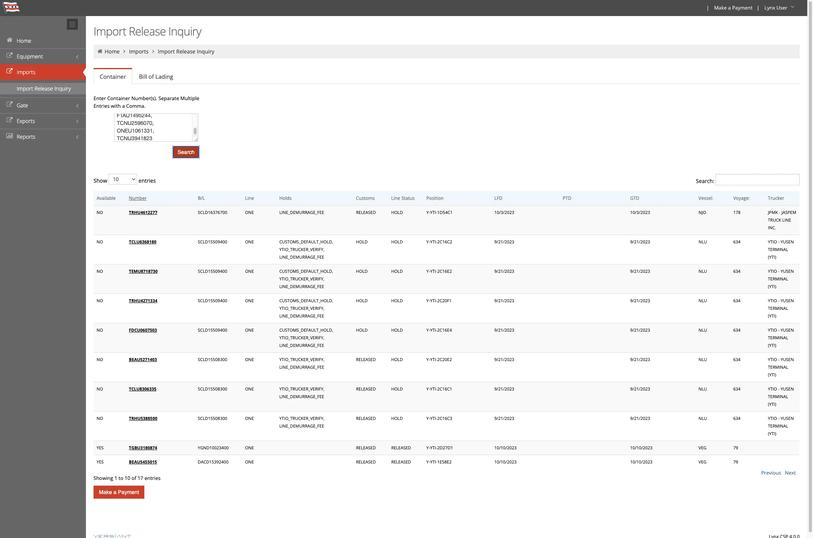 Task type: describe. For each thing, give the bounding box(es) containing it.
ytio - yusen terminal (yti) for 2c16c2
[[768, 239, 794, 260]]

inc.
[[768, 225, 777, 230]]

one for trhu5388500
[[245, 415, 254, 421]]

customs_default_hold, ytio_trucker_verify, line_demurrage_fee for y-yti-2c20f1
[[279, 297, 333, 319]]

(yti) for y-yti-2c20f1
[[768, 313, 777, 319]]

njo
[[699, 209, 707, 215]]

import for topmost import release inquiry link
[[158, 48, 175, 55]]

0 vertical spatial import release inquiry link
[[158, 48, 214, 55]]

enter
[[94, 95, 106, 102]]

one for beau5455015
[[245, 459, 254, 464]]

next button
[[785, 469, 796, 476]]

2 10/3/2023 from the left
[[631, 209, 651, 215]]

nlu for 2c16c3
[[699, 415, 707, 421]]

yti- for 2c16c1
[[430, 386, 438, 391]]

status
[[402, 195, 415, 201]]

trhu5388500
[[129, 415, 157, 421]]

home inside home link
[[17, 37, 31, 44]]

yes for beau5455015
[[97, 459, 104, 464]]

y- for y-yti-2d27d1
[[427, 445, 430, 450]]

yti- for 2c16c2
[[430, 239, 438, 244]]

- for y-yti-2c16c3
[[779, 415, 780, 421]]

customs_default_hold, for y-yti-2c20f1
[[279, 297, 333, 303]]

voyage:
[[734, 195, 750, 201]]

inquiry for bottom import release inquiry link
[[54, 85, 71, 92]]

2c20f1
[[438, 297, 452, 303]]

import for bottom import release inquiry link
[[17, 85, 33, 92]]

y-yti-2d27d1
[[427, 445, 453, 450]]

veg for 1e58e2
[[699, 459, 707, 464]]

customs
[[356, 195, 375, 201]]

tclu8306335
[[129, 386, 156, 391]]

1 horizontal spatial home link
[[105, 48, 120, 55]]

y-yti-1e58e2
[[427, 459, 452, 464]]

0 vertical spatial import release inquiry
[[94, 23, 201, 39]]

comma.
[[126, 102, 146, 109]]

y- for y-yti-1e58e2
[[427, 459, 430, 464]]

voyage:: activate to sort column ascending column header
[[731, 191, 765, 205]]

with
[[111, 102, 121, 109]]

0 vertical spatial make a payment
[[715, 4, 753, 11]]

yusen for y-yti-2c20e2
[[781, 356, 794, 362]]

2 | from the left
[[757, 4, 760, 11]]

2c16e2
[[438, 268, 452, 274]]

vessel:: activate to sort column ascending column header
[[696, 191, 731, 205]]

bill
[[139, 73, 147, 80]]

payment inside make a payment link
[[733, 4, 753, 11]]

number(s).
[[131, 95, 157, 102]]

634 for 2c16c3
[[734, 415, 741, 421]]

y- for y-yti-2c16e4
[[427, 327, 430, 333]]

2 line_demurrage_fee from the top
[[279, 254, 324, 260]]

scld15508300 for beau5271403
[[198, 356, 227, 362]]

yusen for y-yti-2c16c3
[[781, 415, 794, 421]]

alert containing no
[[94, 205, 800, 469]]

yti- for 2c16e2
[[430, 268, 438, 274]]

a inside 'button'
[[114, 489, 117, 495]]

ytio_trucker_verify, line_demurrage_fee for y-yti-2c16c1
[[279, 386, 325, 399]]

0 horizontal spatial of
[[132, 475, 136, 481]]

exports link
[[0, 113, 86, 129]]

beau5455015
[[129, 459, 157, 464]]

jpmk
[[768, 209, 779, 215]]

ytio - yusen terminal (yti) for 2c16e2
[[768, 268, 794, 289]]

one for trhu4612277
[[245, 209, 254, 215]]

lading
[[155, 73, 173, 80]]

terminal for y-yti-2c20f1
[[768, 305, 789, 311]]

gate link
[[0, 97, 86, 113]]

4 ytio_trucker_verify, from the top
[[279, 335, 325, 340]]

trucker
[[768, 195, 785, 201]]

release for topmost import release inquiry link
[[176, 48, 196, 55]]

lfd: activate to sort column ascending column header
[[492, 191, 560, 205]]

external link image for exports
[[6, 118, 13, 123]]

1 horizontal spatial import
[[94, 23, 126, 39]]

1 vertical spatial home image
[[97, 49, 103, 54]]

scld15509400 for temu8718730
[[198, 268, 227, 274]]

2c16c3
[[438, 415, 452, 421]]

separate
[[159, 95, 179, 102]]

yusen for y-yti-2c16e2
[[781, 268, 794, 274]]

0 horizontal spatial home image
[[6, 37, 13, 43]]

user
[[777, 4, 788, 11]]

- for y-yti-2c16e4
[[779, 327, 780, 333]]

gtd: activate to sort column ascending column header
[[628, 191, 696, 205]]

nlu for 2c16e4
[[699, 327, 707, 333]]

line status
[[391, 195, 415, 201]]

one for fdcu0607503
[[245, 327, 254, 333]]

b/l
[[198, 195, 205, 201]]

yusen for y-yti-2c20f1
[[781, 297, 794, 303]]

2c16e4
[[438, 327, 452, 333]]

7 line_demurrage_fee from the top
[[279, 393, 324, 399]]

yti- for 1e58e2
[[430, 459, 438, 464]]

ytio - yusen terminal (yti) for 2c20e2
[[768, 356, 794, 377]]

0 vertical spatial make
[[715, 4, 727, 11]]

yti- for 1d54c1
[[430, 209, 438, 215]]

available: activate to sort column ascending column header
[[94, 191, 126, 205]]

17
[[138, 475, 143, 481]]

1 horizontal spatial release
[[129, 23, 166, 39]]

y- for y-yti-2c16c3
[[427, 415, 430, 421]]

lynx user link
[[762, 0, 799, 16]]

holds: activate to sort column ascending column header
[[276, 191, 353, 205]]

634 for 2c16e2
[[734, 268, 741, 274]]

showing
[[94, 475, 113, 481]]

no for beau5271403
[[97, 356, 103, 362]]

0 horizontal spatial imports
[[17, 68, 35, 76]]

vessel:
[[699, 195, 714, 201]]

1e58e2
[[438, 459, 452, 464]]

trhu4271334
[[129, 297, 157, 303]]

lynx
[[765, 4, 776, 11]]

terminal for y-yti-2c16c2
[[768, 246, 789, 252]]

yti- for 2d27d1
[[430, 445, 438, 450]]

y-yti-2c20f1
[[427, 297, 452, 303]]

angle down image
[[789, 4, 797, 10]]

y-yti-2c16e4
[[427, 327, 452, 333]]

container link
[[94, 69, 132, 84]]

external link image for equipment
[[6, 53, 13, 58]]

line: activate to sort column ascending column header
[[242, 191, 276, 205]]

trucker: activate to sort column ascending column header
[[765, 191, 800, 205]]

make inside 'button'
[[99, 489, 112, 495]]

search
[[178, 149, 195, 155]]

3 line_demurrage_fee from the top
[[279, 283, 324, 289]]

lfd
[[495, 195, 503, 201]]

dacd15392400
[[198, 459, 229, 464]]

position
[[427, 195, 444, 201]]

terminal for y-yti-2c16e2
[[768, 276, 789, 281]]

1 ytio_trucker_verify, from the top
[[279, 246, 325, 252]]

y-yti-2c16c2
[[427, 239, 452, 244]]

make a payment button
[[94, 486, 144, 499]]

entries
[[94, 102, 110, 109]]

ytio for y-yti-2c16c2
[[768, 239, 778, 244]]

0 vertical spatial imports link
[[129, 48, 149, 55]]

line status: activate to sort column ascending column header
[[388, 191, 424, 205]]

temu8718730
[[129, 268, 158, 274]]

178
[[734, 209, 741, 215]]

y-yti-2c16c3
[[427, 415, 452, 421]]

previous next
[[762, 469, 796, 476]]

one for trhu4271334
[[245, 297, 254, 303]]

y- for y-yti-2c20e2
[[427, 356, 430, 362]]

6 line_demurrage_fee from the top
[[279, 364, 324, 370]]

number
[[129, 195, 147, 201]]

634 for 2c20e2
[[734, 356, 741, 362]]

yes for tgbu3180874
[[97, 445, 104, 450]]

beau5271403
[[129, 356, 157, 362]]

customs_default_hold, ytio_trucker_verify, line_demurrage_fee for y-yti-2c16e4
[[279, 327, 333, 348]]

ygnd10023400
[[198, 445, 229, 450]]

1 | from the left
[[707, 4, 710, 11]]

show
[[94, 177, 109, 184]]

payment inside make a payment 'button'
[[118, 489, 139, 495]]

a inside enter container number(s).  separate multiple entries with a comma.
[[122, 102, 125, 109]]

customs_default_hold, for y-yti-2c16c2
[[279, 239, 333, 244]]

equipment link
[[0, 49, 86, 64]]

ptd
[[563, 195, 572, 201]]

2 ytio_trucker_verify, from the top
[[279, 276, 325, 281]]

previous button
[[762, 469, 782, 476]]

fdcu0607503
[[129, 327, 157, 333]]

- for y-yti-1d54c1
[[780, 209, 781, 215]]

grid containing show
[[94, 113, 800, 482]]

showing 1 to 10 of 17 entries
[[94, 475, 161, 481]]

yusen for y-yti-2c16e4
[[781, 327, 794, 333]]

2c16c2
[[438, 239, 452, 244]]

row containing available
[[94, 191, 800, 205]]

trhu4612277
[[129, 209, 157, 215]]

released for y-yti-2c20e2
[[356, 356, 376, 362]]

truck
[[768, 217, 782, 223]]

scld15508300 for trhu5388500
[[198, 415, 227, 421]]

scld15509400 for trhu4271334
[[198, 297, 227, 303]]

1 vertical spatial import release inquiry link
[[0, 83, 86, 94]]

container inside enter container number(s).  separate multiple entries with a comma.
[[107, 95, 130, 102]]

bill of lading
[[139, 73, 173, 80]]

bar chart image
[[6, 133, 13, 139]]

b/l: activate to sort column ascending column header
[[195, 191, 242, 205]]

scld15509400 for tclu6368180
[[198, 239, 227, 244]]



Task type: locate. For each thing, give the bounding box(es) containing it.
0 horizontal spatial release
[[34, 85, 53, 92]]

| left lynx
[[757, 4, 760, 11]]

yti- down y-yti-2c16e4
[[430, 356, 438, 362]]

customs_default_hold, ytio_trucker_verify, line_demurrage_fee for y-yti-2c16e2
[[279, 268, 333, 289]]

1 vertical spatial inquiry
[[197, 48, 214, 55]]

y-yti-2c16c1
[[427, 386, 452, 391]]

2 vertical spatial inquiry
[[54, 85, 71, 92]]

line
[[783, 217, 792, 223]]

7 nlu from the top
[[699, 415, 707, 421]]

3 customs_default_hold, ytio_trucker_verify, line_demurrage_fee from the top
[[279, 297, 333, 319]]

release up angle right image
[[129, 23, 166, 39]]

1 yes from the top
[[97, 445, 104, 450]]

- for y-yti-2c20f1
[[779, 297, 780, 303]]

1 79 from the top
[[734, 445, 739, 450]]

1 (yti) from the top
[[768, 254, 777, 260]]

payment
[[733, 4, 753, 11], [118, 489, 139, 495]]

1 terminal from the top
[[768, 246, 789, 252]]

terminal for y-yti-2c16c3
[[768, 423, 789, 429]]

no for fdcu0607503
[[97, 327, 103, 333]]

6 ytio_trucker_verify, from the top
[[279, 386, 325, 391]]

reports
[[17, 133, 35, 140]]

y-yti-2c16e2
[[427, 268, 452, 274]]

6 yti- from the top
[[430, 356, 438, 362]]

imports left angle right image
[[129, 48, 149, 55]]

0 vertical spatial yes
[[97, 445, 104, 450]]

1 horizontal spatial import release inquiry link
[[158, 48, 214, 55]]

ytio - yusen terminal (yti) for 2c16c1
[[768, 386, 794, 407]]

make a payment left lynx
[[715, 4, 753, 11]]

5 ytio - yusen terminal (yti) from the top
[[768, 356, 794, 377]]

2 external link image from the top
[[6, 69, 13, 74]]

- for y-yti-2c16c1
[[779, 386, 780, 391]]

2d27d1
[[438, 445, 453, 450]]

0 horizontal spatial make
[[99, 489, 112, 495]]

line left status
[[391, 195, 400, 201]]

yusen for y-yti-2c16c1
[[781, 386, 794, 391]]

customs_default_hold, ytio_trucker_verify, line_demurrage_fee
[[279, 239, 333, 260], [279, 268, 333, 289], [279, 297, 333, 319], [279, 327, 333, 348]]

line inside column header
[[245, 195, 254, 201]]

3 y- from the top
[[427, 268, 430, 274]]

1 horizontal spatial make
[[715, 4, 727, 11]]

line
[[245, 195, 254, 201], [391, 195, 400, 201]]

y- left 2c20e2
[[427, 356, 430, 362]]

3 no from the top
[[97, 268, 103, 274]]

5 ytio from the top
[[768, 356, 778, 362]]

yti- up y-yti-2c16e4
[[430, 297, 438, 303]]

2 horizontal spatial release
[[176, 48, 196, 55]]

angle right image
[[121, 49, 128, 54]]

tgbu3180874
[[129, 445, 157, 450]]

0 horizontal spatial line
[[245, 195, 254, 201]]

10
[[125, 475, 130, 481]]

7 y- from the top
[[427, 386, 430, 391]]

y- left 2c16c3 on the bottom right of the page
[[427, 415, 430, 421]]

released for y-yti-1e58e2
[[356, 459, 376, 464]]

3 ytio_trucker_verify, line_demurrage_fee from the top
[[279, 415, 325, 429]]

import release inquiry link right angle right image
[[158, 48, 214, 55]]

location: activate to sort column ascending column header
[[424, 191, 492, 205]]

2 yusen from the top
[[781, 268, 794, 274]]

import release inquiry for bottom import release inquiry link
[[17, 85, 71, 92]]

4 scld15509400 from the top
[[198, 327, 227, 333]]

released for y-yti-1d54c1
[[356, 209, 376, 215]]

4 y- from the top
[[427, 297, 430, 303]]

0 horizontal spatial import release inquiry link
[[0, 83, 86, 94]]

2 vertical spatial ytio_trucker_verify, line_demurrage_fee
[[279, 415, 325, 429]]

10 y- from the top
[[427, 459, 430, 464]]

customs: activate to sort column ascending column header
[[353, 191, 388, 205]]

import
[[94, 23, 126, 39], [158, 48, 175, 55], [17, 85, 33, 92]]

line for line
[[245, 195, 254, 201]]

1
[[115, 475, 117, 481]]

import up angle right icon
[[94, 23, 126, 39]]

angle right image
[[150, 49, 157, 54]]

1 vertical spatial scld15508300
[[198, 386, 227, 391]]

4 terminal from the top
[[768, 335, 789, 340]]

make a payment down to
[[99, 489, 139, 495]]

external link image up external link icon
[[6, 69, 13, 74]]

make
[[715, 4, 727, 11], [99, 489, 112, 495]]

1 line_demurrage_fee from the top
[[279, 209, 324, 215]]

ytio
[[768, 239, 778, 244], [768, 268, 778, 274], [768, 297, 778, 303], [768, 327, 778, 333], [768, 356, 778, 362], [768, 386, 778, 391], [768, 415, 778, 421]]

2 vertical spatial external link image
[[6, 118, 13, 123]]

external link image
[[6, 53, 13, 58], [6, 69, 13, 74], [6, 118, 13, 123]]

79
[[734, 445, 739, 450], [734, 459, 739, 464]]

1 horizontal spatial 10/3/2023
[[631, 209, 651, 215]]

1 horizontal spatial of
[[149, 73, 154, 80]]

1 vertical spatial ytio_trucker_verify, line_demurrage_fee
[[279, 386, 325, 399]]

hold
[[391, 209, 403, 215], [356, 239, 368, 244], [391, 239, 403, 244], [356, 268, 368, 274], [391, 268, 403, 274], [356, 297, 368, 303], [391, 297, 403, 303], [356, 327, 368, 333], [391, 327, 403, 333], [391, 356, 403, 362], [391, 386, 403, 391], [391, 415, 403, 421]]

y- for y-yti-2c20f1
[[427, 297, 430, 303]]

ytio - yusen terminal (yti) for 2c20f1
[[768, 297, 794, 319]]

released for y-yti-2c16c1
[[356, 386, 376, 391]]

1 vertical spatial entries
[[145, 475, 161, 481]]

ytio for y-yti-2c16c1
[[768, 386, 778, 391]]

home image
[[6, 37, 13, 43], [97, 49, 103, 54]]

2 scld15509400 from the top
[[198, 268, 227, 274]]

y- left 2c16c1
[[427, 386, 430, 391]]

y- left 2d27d1
[[427, 445, 430, 450]]

0 vertical spatial a
[[729, 4, 731, 11]]

line right b/l: activate to sort column ascending column header
[[245, 195, 254, 201]]

import up gate
[[17, 85, 33, 92]]

y- left "2c20f1"
[[427, 297, 430, 303]]

2 horizontal spatial import
[[158, 48, 175, 55]]

one for temu8718730
[[245, 268, 254, 274]]

home left angle right icon
[[105, 48, 120, 55]]

yti- down y-yti-2c16c1
[[430, 415, 438, 421]]

1 vertical spatial make
[[99, 489, 112, 495]]

1 10/3/2023 from the left
[[495, 209, 515, 215]]

one for tclu6368180
[[245, 239, 254, 244]]

1 vertical spatial of
[[132, 475, 136, 481]]

- inside jpmk - jaspem truck line inc.
[[780, 209, 781, 215]]

7 634 from the top
[[734, 415, 741, 421]]

1 vertical spatial a
[[122, 102, 125, 109]]

1 scld15508300 from the top
[[198, 356, 227, 362]]

4 no from the top
[[97, 297, 103, 303]]

import release inquiry right angle right image
[[158, 48, 214, 55]]

lynx user
[[765, 4, 788, 11]]

yti-
[[430, 209, 438, 215], [430, 239, 438, 244], [430, 268, 438, 274], [430, 297, 438, 303], [430, 327, 438, 333], [430, 356, 438, 362], [430, 386, 438, 391], [430, 415, 438, 421], [430, 445, 438, 450], [430, 459, 438, 464]]

number: activate to sort column ascending column header
[[126, 191, 195, 205]]

1 vertical spatial home
[[105, 48, 120, 55]]

0 vertical spatial home
[[17, 37, 31, 44]]

79 for 1e58e2
[[734, 459, 739, 464]]

jaspem
[[782, 209, 797, 215]]

inquiry for topmost import release inquiry link
[[197, 48, 214, 55]]

(yti) for y-yti-2c16c1
[[768, 401, 777, 407]]

2 vertical spatial release
[[34, 85, 53, 92]]

3 customs_default_hold, from the top
[[279, 297, 333, 303]]

ytio_trucker_verify, line_demurrage_fee
[[279, 356, 325, 370], [279, 386, 325, 399], [279, 415, 325, 429]]

terminal for y-yti-2c16e4
[[768, 335, 789, 340]]

7 ytio_trucker_verify, from the top
[[279, 415, 325, 421]]

2 (yti) from the top
[[768, 283, 777, 289]]

4 634 from the top
[[734, 327, 741, 333]]

8 y- from the top
[[427, 415, 430, 421]]

scld15509400 for fdcu0607503
[[198, 327, 227, 333]]

to
[[119, 475, 123, 481]]

yti- for 2c16e4
[[430, 327, 438, 333]]

external link image left equipment
[[6, 53, 13, 58]]

yti- down y-yti-2d27d1
[[430, 459, 438, 464]]

5 yti- from the top
[[430, 327, 438, 333]]

0 horizontal spatial home
[[17, 37, 31, 44]]

scld15508300 for tclu8306335
[[198, 386, 227, 391]]

no for trhu4612277
[[97, 209, 103, 215]]

9 y- from the top
[[427, 445, 430, 450]]

2 scld15508300 from the top
[[198, 386, 227, 391]]

1 vertical spatial import
[[158, 48, 175, 55]]

nlu for 2c20e2
[[699, 356, 707, 362]]

import release inquiry for topmost import release inquiry link
[[158, 48, 214, 55]]

0 vertical spatial inquiry
[[168, 23, 201, 39]]

7 ytio from the top
[[768, 415, 778, 421]]

imports
[[129, 48, 149, 55], [17, 68, 35, 76]]

ytio for y-yti-2c20f1
[[768, 297, 778, 303]]

1 ytio from the top
[[768, 239, 778, 244]]

entries right 17
[[145, 475, 161, 481]]

1 y- from the top
[[427, 209, 430, 215]]

79 for 2d27d1
[[734, 445, 739, 450]]

5 line_demurrage_fee from the top
[[279, 342, 324, 348]]

5 634 from the top
[[734, 356, 741, 362]]

- for y-yti-2c16c2
[[779, 239, 780, 244]]

1 horizontal spatial a
[[122, 102, 125, 109]]

y-yti-2c20e2
[[427, 356, 452, 362]]

0 vertical spatial imports
[[129, 48, 149, 55]]

ptd: activate to sort column ascending column header
[[560, 191, 628, 205]]

0 vertical spatial release
[[129, 23, 166, 39]]

yti- up y-yti-2c16e2
[[430, 239, 438, 244]]

(yti) for y-yti-2c16e4
[[768, 342, 777, 348]]

0 horizontal spatial home link
[[0, 33, 86, 49]]

1 yusen from the top
[[781, 239, 794, 244]]

home image up equipment link
[[6, 37, 13, 43]]

0 horizontal spatial import
[[17, 85, 33, 92]]

import release inquiry up gate link
[[17, 85, 71, 92]]

6 y- from the top
[[427, 356, 430, 362]]

2 y- from the top
[[427, 239, 430, 244]]

y-yti-1d54c1
[[427, 209, 453, 215]]

8 one from the top
[[245, 415, 254, 421]]

yti- up the y-yti-1e58e2 on the right bottom
[[430, 445, 438, 450]]

|
[[707, 4, 710, 11], [757, 4, 760, 11]]

4 customs_default_hold, from the top
[[279, 327, 333, 333]]

0 horizontal spatial imports link
[[0, 64, 86, 80]]

row
[[94, 191, 800, 205]]

2 terminal from the top
[[768, 276, 789, 281]]

import release inquiry up angle right image
[[94, 23, 201, 39]]

inquiry
[[168, 23, 201, 39], [197, 48, 214, 55], [54, 85, 71, 92]]

4 ytio - yusen terminal (yti) from the top
[[768, 327, 794, 348]]

search button
[[172, 146, 200, 159]]

7 terminal from the top
[[768, 423, 789, 429]]

0 vertical spatial 79
[[734, 445, 739, 450]]

make a payment link
[[711, 0, 756, 16]]

0 vertical spatial external link image
[[6, 53, 13, 58]]

0 vertical spatial scld15508300
[[198, 356, 227, 362]]

make a payment inside 'button'
[[99, 489, 139, 495]]

1 horizontal spatial make a payment
[[715, 4, 753, 11]]

1 horizontal spatial payment
[[733, 4, 753, 11]]

2 line from the left
[[391, 195, 400, 201]]

1 horizontal spatial imports
[[129, 48, 149, 55]]

released for y-yti-2d27d1
[[356, 445, 376, 450]]

1 vertical spatial 79
[[734, 459, 739, 464]]

4 (yti) from the top
[[768, 342, 777, 348]]

1 veg from the top
[[699, 445, 707, 450]]

1 horizontal spatial home image
[[97, 49, 103, 54]]

bill of lading link
[[133, 69, 179, 84]]

entries
[[137, 177, 156, 184], [145, 475, 161, 481]]

ytio for y-yti-2c16e4
[[768, 327, 778, 333]]

nlu for 2c16c1
[[699, 386, 707, 391]]

search:
[[696, 177, 716, 184]]

yti- down y-yti-2c20f1
[[430, 327, 438, 333]]

634 for 2c16c1
[[734, 386, 741, 391]]

external link image inside exports link
[[6, 118, 13, 123]]

line for line status
[[391, 195, 400, 201]]

10 yti- from the top
[[430, 459, 438, 464]]

enter container number(s).  separate multiple entries with a comma.
[[94, 95, 199, 109]]

ytio for y-yti-2c16c3
[[768, 415, 778, 421]]

2 customs_default_hold, from the top
[[279, 268, 333, 274]]

8 yti- from the top
[[430, 415, 438, 421]]

terminal for y-yti-2c16c1
[[768, 393, 789, 399]]

1 horizontal spatial home
[[105, 48, 120, 55]]

(yti) for y-yti-2c16e2
[[768, 283, 777, 289]]

4 line_demurrage_fee from the top
[[279, 313, 324, 319]]

6 no from the top
[[97, 356, 103, 362]]

gate
[[17, 102, 28, 109]]

yti- up y-yti-2c20f1
[[430, 268, 438, 274]]

1 customs_default_hold, from the top
[[279, 239, 333, 244]]

0 vertical spatial of
[[149, 73, 154, 80]]

of right the bill
[[149, 73, 154, 80]]

10/3/2023 down lfd
[[495, 209, 515, 215]]

2 one from the top
[[245, 239, 254, 244]]

import right angle right image
[[158, 48, 175, 55]]

tclu6368180
[[129, 239, 156, 244]]

10/3/2023 down gtd
[[631, 209, 651, 215]]

yti- down y-yti-2c20e2
[[430, 386, 438, 391]]

1 horizontal spatial line
[[391, 195, 400, 201]]

yti- for 2c20f1
[[430, 297, 438, 303]]

2c20e2
[[438, 356, 452, 362]]

reports link
[[0, 129, 86, 144]]

1 vertical spatial yes
[[97, 459, 104, 464]]

ytio - yusen terminal (yti) for 2c16c3
[[768, 415, 794, 436]]

line inside 'column header'
[[391, 195, 400, 201]]

4 yusen from the top
[[781, 327, 794, 333]]

versiant image
[[94, 534, 131, 538]]

1 horizontal spatial imports link
[[129, 48, 149, 55]]

0 vertical spatial import
[[94, 23, 126, 39]]

3 yti- from the top
[[430, 268, 438, 274]]

2 no from the top
[[97, 239, 103, 244]]

terminal for y-yti-2c20e2
[[768, 364, 789, 370]]

make a payment
[[715, 4, 753, 11], [99, 489, 139, 495]]

entries up number
[[137, 177, 156, 184]]

2 ytio from the top
[[768, 268, 778, 274]]

customs_default_hold, for y-yti-2c16e4
[[279, 327, 333, 333]]

0 vertical spatial container
[[100, 73, 126, 80]]

0 vertical spatial ytio_trucker_verify, line_demurrage_fee
[[279, 356, 325, 370]]

3 nlu from the top
[[699, 297, 707, 303]]

6 nlu from the top
[[699, 386, 707, 391]]

home up equipment
[[17, 37, 31, 44]]

no for tclu8306335
[[97, 386, 103, 391]]

1 vertical spatial container
[[107, 95, 130, 102]]

customs_default_hold, ytio_trucker_verify, line_demurrage_fee for y-yti-2c16c2
[[279, 239, 333, 260]]

released
[[356, 209, 376, 215], [356, 356, 376, 362], [356, 386, 376, 391], [356, 415, 376, 421], [356, 445, 376, 450], [391, 445, 411, 450], [356, 459, 376, 464], [391, 459, 411, 464]]

import release inquiry
[[94, 23, 201, 39], [158, 48, 214, 55], [17, 85, 71, 92]]

1 vertical spatial make a payment
[[99, 489, 139, 495]]

line_demurrage_fee
[[279, 209, 324, 215], [279, 254, 324, 260], [279, 283, 324, 289], [279, 313, 324, 319], [279, 342, 324, 348], [279, 364, 324, 370], [279, 393, 324, 399], [279, 423, 324, 429]]

y- for y-yti-2c16c2
[[427, 239, 430, 244]]

no for tclu6368180
[[97, 239, 103, 244]]

None text field
[[114, 113, 198, 142], [716, 174, 800, 185], [114, 113, 198, 142], [716, 174, 800, 185]]

veg for 2d27d1
[[699, 445, 707, 450]]

customs_default_hold, for y-yti-2c16e2
[[279, 268, 333, 274]]

gtd
[[631, 195, 640, 201]]

of left 17
[[132, 475, 136, 481]]

nlu for 2c16e2
[[699, 268, 707, 274]]

one for beau5271403
[[245, 356, 254, 362]]

one for tgbu3180874
[[245, 445, 254, 450]]

y- left 1e58e2
[[427, 459, 430, 464]]

alert
[[94, 205, 800, 469]]

home image left angle right icon
[[97, 49, 103, 54]]

0 vertical spatial veg
[[699, 445, 707, 450]]

no for temu8718730
[[97, 268, 103, 274]]

yes
[[97, 445, 104, 450], [97, 459, 104, 464]]

2 vertical spatial scld15508300
[[198, 415, 227, 421]]

external link image inside equipment link
[[6, 53, 13, 58]]

import release inquiry link up gate link
[[0, 83, 86, 94]]

no for trhu5388500
[[97, 415, 103, 421]]

3 scld15508300 from the top
[[198, 415, 227, 421]]

y- left 2c16c2
[[427, 239, 430, 244]]

container up with
[[107, 95, 130, 102]]

y- for y-yti-2c16e2
[[427, 268, 430, 274]]

ytio for y-yti-2c20e2
[[768, 356, 778, 362]]

0 horizontal spatial |
[[707, 4, 710, 11]]

2 ytio - yusen terminal (yti) from the top
[[768, 268, 794, 289]]

grid
[[94, 113, 800, 482]]

7 ytio - yusen terminal (yti) from the top
[[768, 415, 794, 436]]

1 vertical spatial external link image
[[6, 69, 13, 74]]

equipment
[[17, 53, 43, 60]]

scld15509400
[[198, 239, 227, 244], [198, 268, 227, 274], [198, 297, 227, 303], [198, 327, 227, 333]]

nlu for 2c16c2
[[699, 239, 707, 244]]

2 ytio_trucker_verify, line_demurrage_fee from the top
[[279, 386, 325, 399]]

imports link left angle right image
[[129, 48, 149, 55]]

3 one from the top
[[245, 268, 254, 274]]

y- down position
[[427, 209, 430, 215]]

2 vertical spatial a
[[114, 489, 117, 495]]

7 one from the top
[[245, 386, 254, 391]]

4 nlu from the top
[[699, 327, 707, 333]]

ytio_trucker_verify, line_demurrage_fee for y-yti-2c20e2
[[279, 356, 325, 370]]

y-
[[427, 209, 430, 215], [427, 239, 430, 244], [427, 268, 430, 274], [427, 297, 430, 303], [427, 327, 430, 333], [427, 356, 430, 362], [427, 386, 430, 391], [427, 415, 430, 421], [427, 445, 430, 450], [427, 459, 430, 464]]

5 ytio_trucker_verify, from the top
[[279, 356, 325, 362]]

3 external link image from the top
[[6, 118, 13, 123]]

ytio - yusen terminal (yti) for 2c16e4
[[768, 327, 794, 348]]

ytio_trucker_verify, line_demurrage_fee for y-yti-2c16c3
[[279, 415, 325, 429]]

home link up equipment
[[0, 33, 86, 49]]

634 for 2c20f1
[[734, 297, 741, 303]]

0 vertical spatial entries
[[137, 177, 156, 184]]

external link image down external link icon
[[6, 118, 13, 123]]

0 horizontal spatial 10/3/2023
[[495, 209, 515, 215]]

payment left lynx
[[733, 4, 753, 11]]

1 nlu from the top
[[699, 239, 707, 244]]

container up the enter
[[100, 73, 126, 80]]

holds
[[279, 195, 292, 201]]

released for y-yti-2c16c3
[[356, 415, 376, 421]]

7 yusen from the top
[[781, 415, 794, 421]]

multiple
[[181, 95, 199, 102]]

scld16376700
[[198, 209, 227, 215]]

(yti)
[[768, 254, 777, 260], [768, 283, 777, 289], [768, 313, 777, 319], [768, 342, 777, 348], [768, 372, 777, 377], [768, 401, 777, 407], [768, 430, 777, 436]]

imports link
[[129, 48, 149, 55], [0, 64, 86, 80]]

5 nlu from the top
[[699, 356, 707, 362]]

9 yti- from the top
[[430, 445, 438, 450]]

1 vertical spatial payment
[[118, 489, 139, 495]]

1 vertical spatial veg
[[699, 459, 707, 464]]

previous
[[762, 469, 782, 476]]

2 vertical spatial import
[[17, 85, 33, 92]]

1 line from the left
[[245, 195, 254, 201]]

6 634 from the top
[[734, 386, 741, 391]]

y- left 2c16e4 on the right bottom of the page
[[427, 327, 430, 333]]

external link image
[[6, 102, 13, 107]]

634 for 2c16c2
[[734, 239, 741, 244]]

1 ytio_trucker_verify, line_demurrage_fee from the top
[[279, 356, 325, 370]]

4 one from the top
[[245, 297, 254, 303]]

import release inquiry inside import release inquiry link
[[17, 85, 71, 92]]

3 ytio_trucker_verify, from the top
[[279, 305, 325, 311]]

1 horizontal spatial |
[[757, 4, 760, 11]]

terminal
[[768, 246, 789, 252], [768, 276, 789, 281], [768, 305, 789, 311], [768, 335, 789, 340], [768, 364, 789, 370], [768, 393, 789, 399], [768, 423, 789, 429]]

1 634 from the top
[[734, 239, 741, 244]]

3 terminal from the top
[[768, 305, 789, 311]]

1 external link image from the top
[[6, 53, 13, 58]]

imports down equipment
[[17, 68, 35, 76]]

nlu
[[699, 239, 707, 244], [699, 268, 707, 274], [699, 297, 707, 303], [699, 327, 707, 333], [699, 356, 707, 362], [699, 386, 707, 391], [699, 415, 707, 421]]

y- left 2c16e2
[[427, 268, 430, 274]]

release right angle right image
[[176, 48, 196, 55]]

1 vertical spatial imports
[[17, 68, 35, 76]]

yti- for 2c20e2
[[430, 356, 438, 362]]

4 yti- from the top
[[430, 297, 438, 303]]

yusen
[[781, 239, 794, 244], [781, 268, 794, 274], [781, 297, 794, 303], [781, 327, 794, 333], [781, 356, 794, 362], [781, 386, 794, 391], [781, 415, 794, 421]]

6 ytio - yusen terminal (yti) from the top
[[768, 386, 794, 407]]

5 no from the top
[[97, 327, 103, 333]]

2 79 from the top
[[734, 459, 739, 464]]

payment down 10
[[118, 489, 139, 495]]

y- for y-yti-1d54c1
[[427, 209, 430, 215]]

container
[[100, 73, 126, 80], [107, 95, 130, 102]]

jpmk - jaspem truck line inc.
[[768, 209, 797, 230]]

2c16c1
[[438, 386, 452, 391]]

0 vertical spatial payment
[[733, 4, 753, 11]]

exports
[[17, 117, 35, 125]]

- for y-yti-2c16e2
[[779, 268, 780, 274]]

release
[[129, 23, 166, 39], [176, 48, 196, 55], [34, 85, 53, 92]]

imports link down equipment
[[0, 64, 86, 80]]

release for bottom import release inquiry link
[[34, 85, 53, 92]]

next
[[785, 469, 796, 476]]

home link
[[0, 33, 86, 49], [105, 48, 120, 55]]

ytio for y-yti-2c16e2
[[768, 268, 778, 274]]

home link left angle right icon
[[105, 48, 120, 55]]

release up gate link
[[34, 85, 53, 92]]

1 vertical spatial imports link
[[0, 64, 86, 80]]

(yti) for y-yti-2c16c2
[[768, 254, 777, 260]]

0 horizontal spatial make a payment
[[99, 489, 139, 495]]

0 vertical spatial home image
[[6, 37, 13, 43]]

3 ytio - yusen terminal (yti) from the top
[[768, 297, 794, 319]]

2 yes from the top
[[97, 459, 104, 464]]

8 line_demurrage_fee from the top
[[279, 423, 324, 429]]

0 horizontal spatial a
[[114, 489, 117, 495]]

available
[[97, 195, 116, 201]]

2 vertical spatial import release inquiry
[[17, 85, 71, 92]]

yti- down position
[[430, 209, 438, 215]]

1 customs_default_hold, ytio_trucker_verify, line_demurrage_fee from the top
[[279, 239, 333, 260]]

1 vertical spatial import release inquiry
[[158, 48, 214, 55]]

9/21/2023
[[495, 239, 515, 244], [631, 239, 651, 244], [495, 268, 515, 274], [631, 268, 651, 274], [495, 297, 515, 303], [631, 297, 651, 303], [495, 327, 515, 333], [631, 327, 651, 333], [495, 356, 515, 362], [631, 356, 651, 362], [495, 386, 515, 391], [631, 386, 651, 391], [495, 415, 515, 421], [631, 415, 651, 421]]

1d54c1
[[438, 209, 453, 215]]

0 horizontal spatial payment
[[118, 489, 139, 495]]

1 yti- from the top
[[430, 209, 438, 215]]

| left make a payment link
[[707, 4, 710, 11]]

(yti) for y-yti-2c20e2
[[768, 372, 777, 377]]

one for tclu8306335
[[245, 386, 254, 391]]

veg
[[699, 445, 707, 450], [699, 459, 707, 464]]

3 634 from the top
[[734, 297, 741, 303]]

2 horizontal spatial a
[[729, 4, 731, 11]]

1 vertical spatial release
[[176, 48, 196, 55]]



Task type: vqa. For each thing, say whether or not it's contained in the screenshot.


